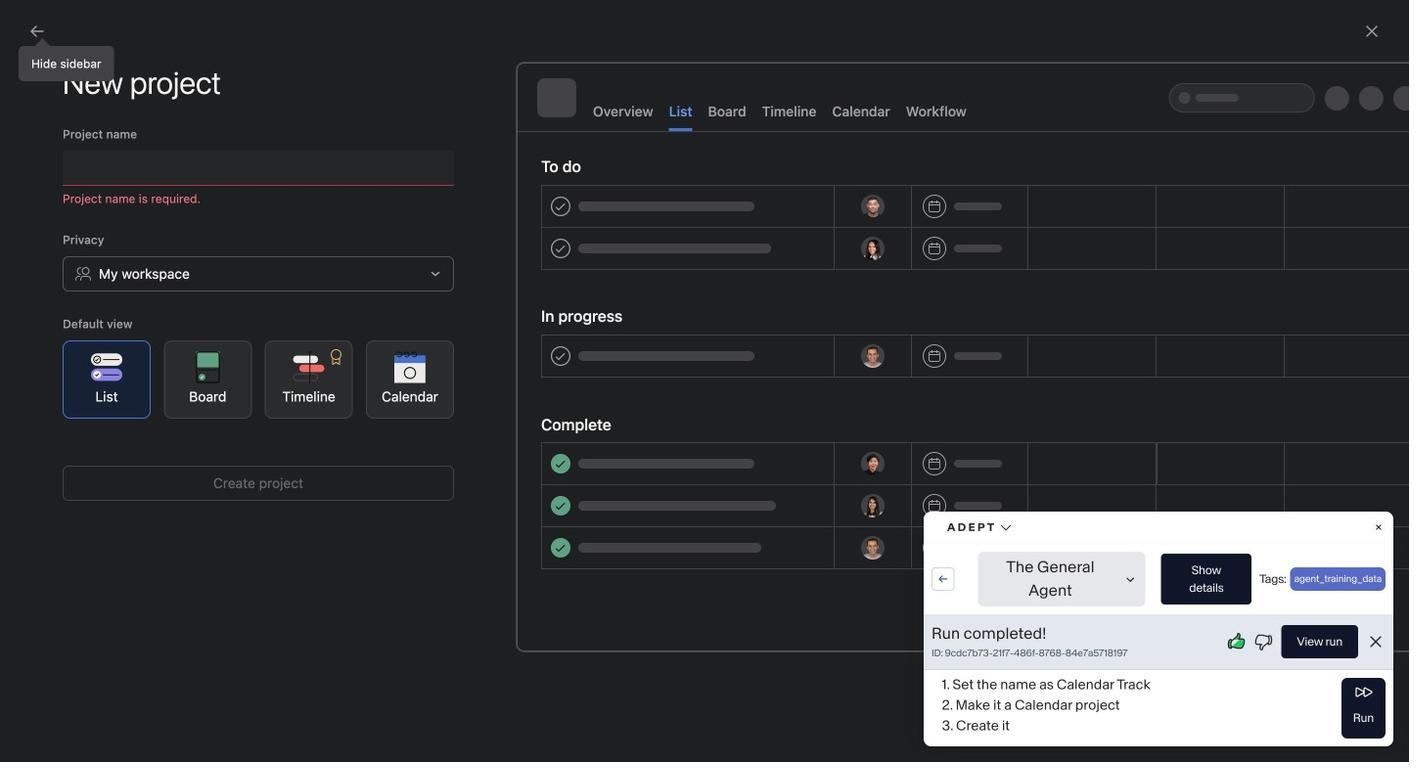 Task type: locate. For each thing, give the bounding box(es) containing it.
1 horizontal spatial mark complete image
[[867, 233, 891, 256]]

mark complete image
[[867, 233, 891, 256], [272, 331, 296, 354]]

1 horizontal spatial mark complete checkbox
[[867, 331, 891, 354]]

0 horizontal spatial add task image
[[777, 184, 793, 200]]

0 vertical spatial mark complete image
[[867, 233, 891, 256]]

0 horizontal spatial mark complete checkbox
[[272, 331, 296, 354]]

insights element
[[0, 178, 235, 311]]

Mark complete checkbox
[[272, 331, 296, 354], [867, 331, 891, 354]]

1 vertical spatial mark complete image
[[272, 331, 296, 354]]

projects element
[[0, 382, 235, 515]]

mark complete image
[[867, 331, 891, 354]]

this is a preview of your project image
[[517, 63, 1409, 652]]

add task image
[[777, 184, 793, 200], [1372, 184, 1388, 200]]

alert
[[63, 190, 454, 208]]

1 horizontal spatial add task image
[[1372, 184, 1388, 200]]

starred element
[[0, 311, 235, 382]]

1 mark complete checkbox from the left
[[272, 331, 296, 354]]

None text field
[[63, 151, 454, 186]]

2 mark complete checkbox from the left
[[867, 331, 891, 354]]

tooltip
[[20, 41, 113, 80]]



Task type: vqa. For each thing, say whether or not it's contained in the screenshot.
the bottommost Collapse Task List For This Group icon
no



Task type: describe. For each thing, give the bounding box(es) containing it.
0 horizontal spatial mark complete image
[[272, 331, 296, 354]]

close image
[[1364, 23, 1380, 39]]

Mark complete checkbox
[[867, 233, 891, 256]]

add task image
[[1075, 184, 1090, 200]]

global element
[[0, 48, 235, 165]]

1 add task image from the left
[[777, 184, 793, 200]]

go back image
[[29, 23, 45, 39]]

hide sidebar image
[[25, 16, 41, 31]]

2 add task image from the left
[[1372, 184, 1388, 200]]



